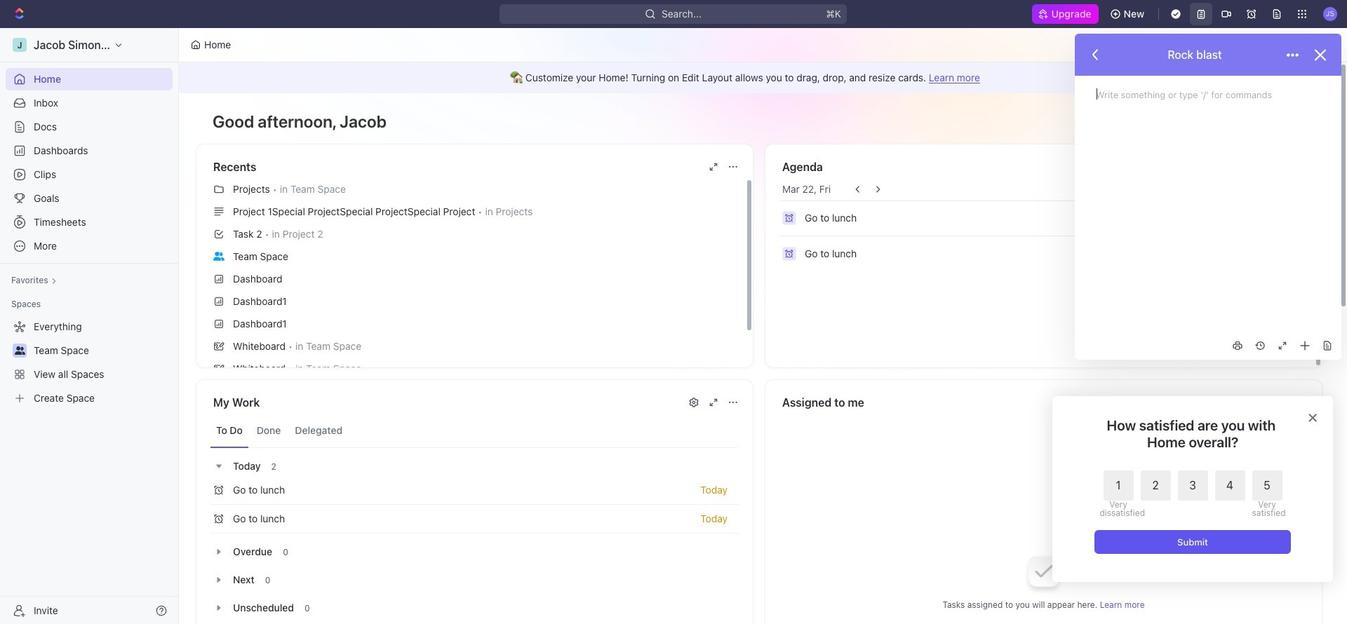 Task type: describe. For each thing, give the bounding box(es) containing it.
user group image
[[14, 347, 25, 355]]



Task type: vqa. For each thing, say whether or not it's contained in the screenshot.
the rightmost user group icon
yes



Task type: locate. For each thing, give the bounding box(es) containing it.
option group
[[1100, 471, 1282, 518]]

user group image
[[213, 252, 225, 261]]

jacob simon's workspace, , element
[[13, 38, 27, 52]]

sidebar navigation
[[0, 28, 182, 624]]

tree
[[6, 316, 173, 410]]

dialog
[[1053, 396, 1333, 582]]

tab list
[[211, 414, 739, 448]]

tree inside sidebar navigation
[[6, 316, 173, 410]]

alert
[[179, 62, 1340, 93]]



